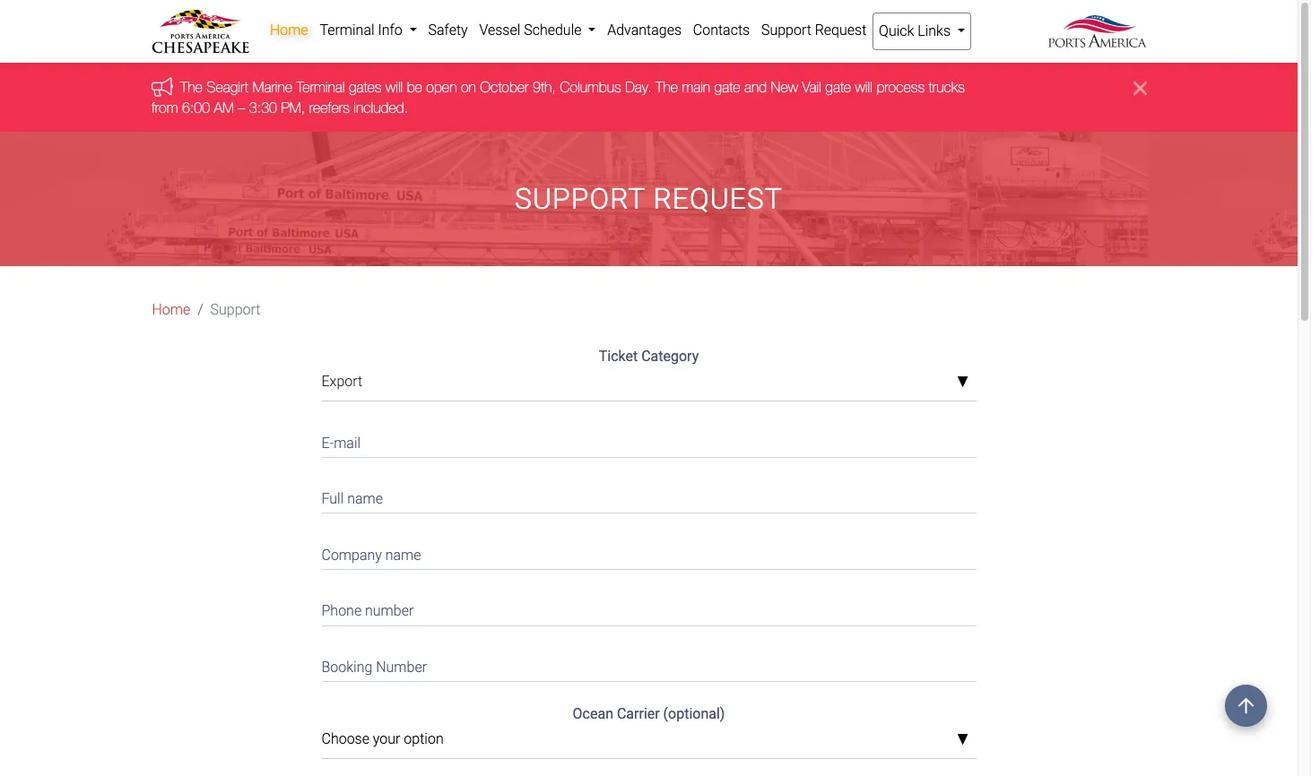 Task type: describe. For each thing, give the bounding box(es) containing it.
links
[[918, 22, 951, 39]]

request
[[815, 22, 867, 39]]

main
[[682, 79, 710, 95]]

Phone number text field
[[322, 592, 976, 627]]

open
[[426, 79, 457, 95]]

seagirt
[[206, 79, 248, 95]]

E-mail email field
[[322, 424, 976, 458]]

on
[[461, 79, 476, 95]]

phone
[[322, 603, 362, 620]]

process
[[876, 79, 924, 95]]

contacts
[[693, 22, 750, 39]]

Booking Number text field
[[322, 648, 976, 683]]

reefers
[[309, 99, 349, 116]]

be
[[407, 79, 422, 95]]

number
[[376, 659, 427, 676]]

2 the from the left
[[655, 79, 678, 95]]

full name
[[322, 491, 383, 508]]

the seagirt marine terminal gates will be open on october 9th, columbus day. the main gate and new vail gate will process trucks from 6:00 am – 3:30 pm, reefers included. link
[[151, 79, 965, 116]]

2 gate from the left
[[825, 79, 851, 95]]

quick
[[879, 22, 914, 39]]

vessel schedule link
[[474, 13, 602, 48]]

quick links
[[879, 22, 954, 39]]

marine
[[252, 79, 292, 95]]

new
[[771, 79, 798, 95]]

and
[[744, 79, 767, 95]]

columbus
[[559, 79, 621, 95]]

ocean
[[573, 706, 614, 723]]

terminal inside the seagirt marine terminal gates will be open on october 9th, columbus day. the main gate and new vail gate will process trucks from 6:00 am – 3:30 pm, reefers included.
[[296, 79, 344, 95]]

(optional)
[[663, 706, 725, 723]]

full
[[322, 491, 344, 508]]

booking
[[322, 659, 373, 676]]

company name
[[322, 547, 421, 564]]

carrier
[[617, 706, 660, 723]]

1 will from the left
[[385, 79, 403, 95]]

day.
[[625, 79, 651, 95]]

▼
[[957, 733, 969, 748]]

ticket category export
[[322, 348, 699, 390]]

bullhorn image
[[151, 77, 180, 97]]

trucks
[[928, 79, 965, 95]]

3:30
[[249, 99, 277, 116]]

quick links link
[[873, 13, 972, 50]]

e-
[[322, 435, 334, 452]]



Task type: vqa. For each thing, say whether or not it's contained in the screenshot.
Other Holds
no



Task type: locate. For each thing, give the bounding box(es) containing it.
the
[[180, 79, 202, 95], [655, 79, 678, 95]]

vail
[[802, 79, 821, 95]]

6:00
[[182, 99, 209, 116]]

0 horizontal spatial will
[[385, 79, 403, 95]]

terminal info link
[[314, 13, 423, 48]]

option
[[404, 731, 444, 748]]

name for full name
[[347, 491, 383, 508]]

1 horizontal spatial name
[[385, 547, 421, 564]]

pm,
[[281, 99, 305, 116]]

0 vertical spatial support
[[761, 22, 812, 39]]

ocean carrier (optional)
[[573, 706, 725, 723]]

1 horizontal spatial will
[[855, 79, 872, 95]]

export
[[322, 373, 362, 390]]

9th,
[[532, 79, 556, 95]]

advantages
[[607, 22, 682, 39]]

1 the from the left
[[180, 79, 202, 95]]

name
[[347, 491, 383, 508], [385, 547, 421, 564]]

from
[[151, 99, 178, 116]]

0 horizontal spatial name
[[347, 491, 383, 508]]

vessel
[[479, 22, 521, 39]]

home link
[[264, 13, 314, 48], [152, 300, 190, 321]]

support for support
[[210, 302, 261, 319]]

0 horizontal spatial home link
[[152, 300, 190, 321]]

home
[[270, 22, 308, 39], [152, 302, 190, 319]]

go to top image
[[1225, 685, 1267, 727]]

will
[[385, 79, 403, 95], [855, 79, 872, 95]]

terminal info
[[320, 22, 406, 39]]

1 gate from the left
[[714, 79, 740, 95]]

the seagirt marine terminal gates will be open on october 9th, columbus day. the main gate and new vail gate will process trucks from 6:00 am – 3:30 pm, reefers included. alert
[[0, 63, 1298, 132]]

0 vertical spatial name
[[347, 491, 383, 508]]

terminal
[[320, 22, 375, 39], [296, 79, 344, 95]]

gate
[[714, 79, 740, 95], [825, 79, 851, 95]]

2 will from the left
[[855, 79, 872, 95]]

info
[[378, 22, 403, 39]]

support
[[761, 22, 812, 39], [210, 302, 261, 319]]

0 horizontal spatial the
[[180, 79, 202, 95]]

your
[[373, 731, 400, 748]]

safety
[[428, 22, 468, 39]]

advantages link
[[602, 13, 687, 48]]

will left process at the right of the page
[[855, 79, 872, 95]]

gates
[[348, 79, 381, 95]]

number
[[365, 603, 414, 620]]

e-mail
[[322, 435, 361, 452]]

phone number
[[322, 603, 414, 620]]

booking number
[[322, 659, 427, 676]]

close image
[[1133, 77, 1147, 99]]

the up the 6:00
[[180, 79, 202, 95]]

1 vertical spatial home link
[[152, 300, 190, 321]]

support request
[[761, 22, 867, 39]]

the seagirt marine terminal gates will be open on october 9th, columbus day. the main gate and new vail gate will process trucks from 6:00 am – 3:30 pm, reefers included.
[[151, 79, 965, 116]]

1 vertical spatial support
[[210, 302, 261, 319]]

1 horizontal spatial home
[[270, 22, 308, 39]]

ticket
[[599, 348, 638, 365]]

name right company
[[385, 547, 421, 564]]

included.
[[353, 99, 408, 116]]

support inside "support request" link
[[761, 22, 812, 39]]

safety link
[[423, 13, 474, 48]]

mail
[[334, 435, 361, 452]]

gate right vail
[[825, 79, 851, 95]]

support for support request
[[761, 22, 812, 39]]

0 vertical spatial home link
[[264, 13, 314, 48]]

gate left and
[[714, 79, 740, 95]]

0 vertical spatial home
[[270, 22, 308, 39]]

1 horizontal spatial support
[[761, 22, 812, 39]]

1 vertical spatial home
[[152, 302, 190, 319]]

am
[[213, 99, 234, 116]]

terminal left info
[[320, 22, 375, 39]]

company
[[322, 547, 382, 564]]

Company name text field
[[322, 536, 976, 570]]

choose your option
[[322, 731, 444, 748]]

choose
[[322, 731, 370, 748]]

0 horizontal spatial support
[[210, 302, 261, 319]]

name right full
[[347, 491, 383, 508]]

0 horizontal spatial home
[[152, 302, 190, 319]]

Full name text field
[[322, 480, 976, 514]]

1 horizontal spatial home link
[[264, 13, 314, 48]]

category
[[642, 348, 699, 365]]

0 vertical spatial terminal
[[320, 22, 375, 39]]

1 horizontal spatial gate
[[825, 79, 851, 95]]

contacts link
[[687, 13, 756, 48]]

0 horizontal spatial gate
[[714, 79, 740, 95]]

october
[[480, 79, 528, 95]]

1 horizontal spatial the
[[655, 79, 678, 95]]

1 vertical spatial name
[[385, 547, 421, 564]]

schedule
[[524, 22, 582, 39]]

will left be
[[385, 79, 403, 95]]

support request link
[[756, 13, 873, 48]]

–
[[238, 99, 245, 116]]

1 vertical spatial terminal
[[296, 79, 344, 95]]

name for company name
[[385, 547, 421, 564]]

the right day.
[[655, 79, 678, 95]]

terminal up reefers
[[296, 79, 344, 95]]

vessel schedule
[[479, 22, 585, 39]]



